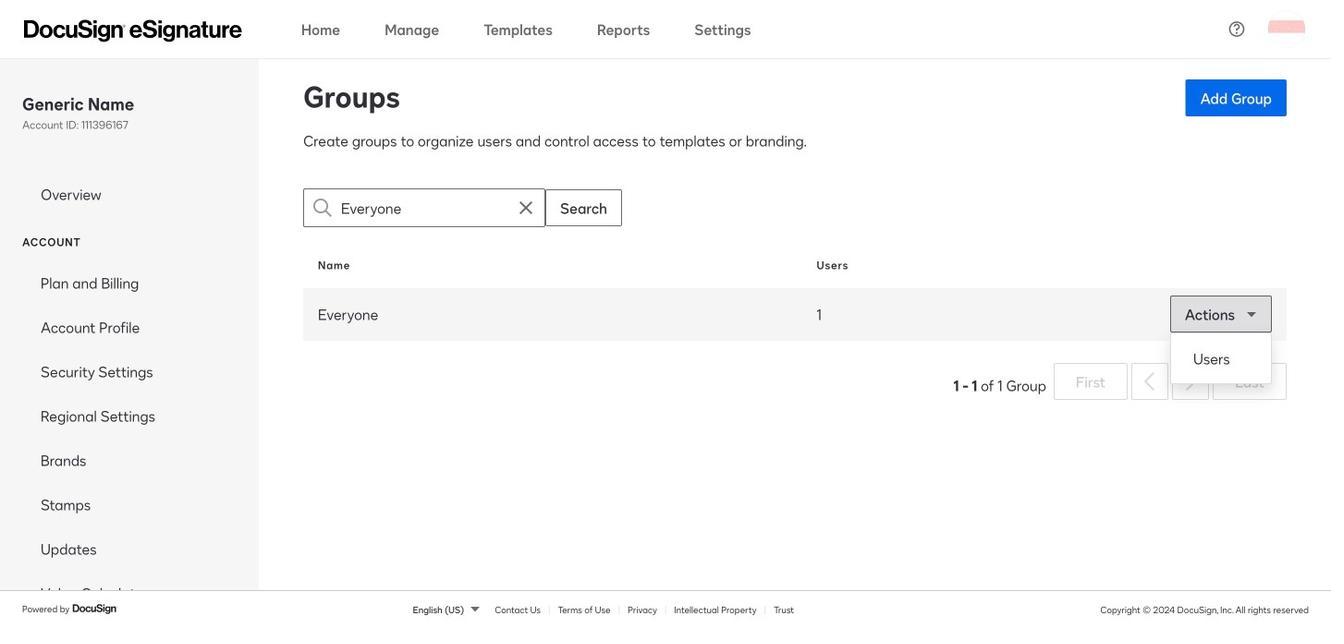 Task type: describe. For each thing, give the bounding box(es) containing it.
Search text field
[[341, 189, 507, 226]]

your uploaded profile image image
[[1268, 11, 1305, 48]]

docusign admin image
[[24, 20, 242, 42]]



Task type: vqa. For each thing, say whether or not it's contained in the screenshot.
"Integrations" Element
no



Task type: locate. For each thing, give the bounding box(es) containing it.
account element
[[0, 261, 259, 616]]

docusign image
[[72, 602, 118, 617]]



